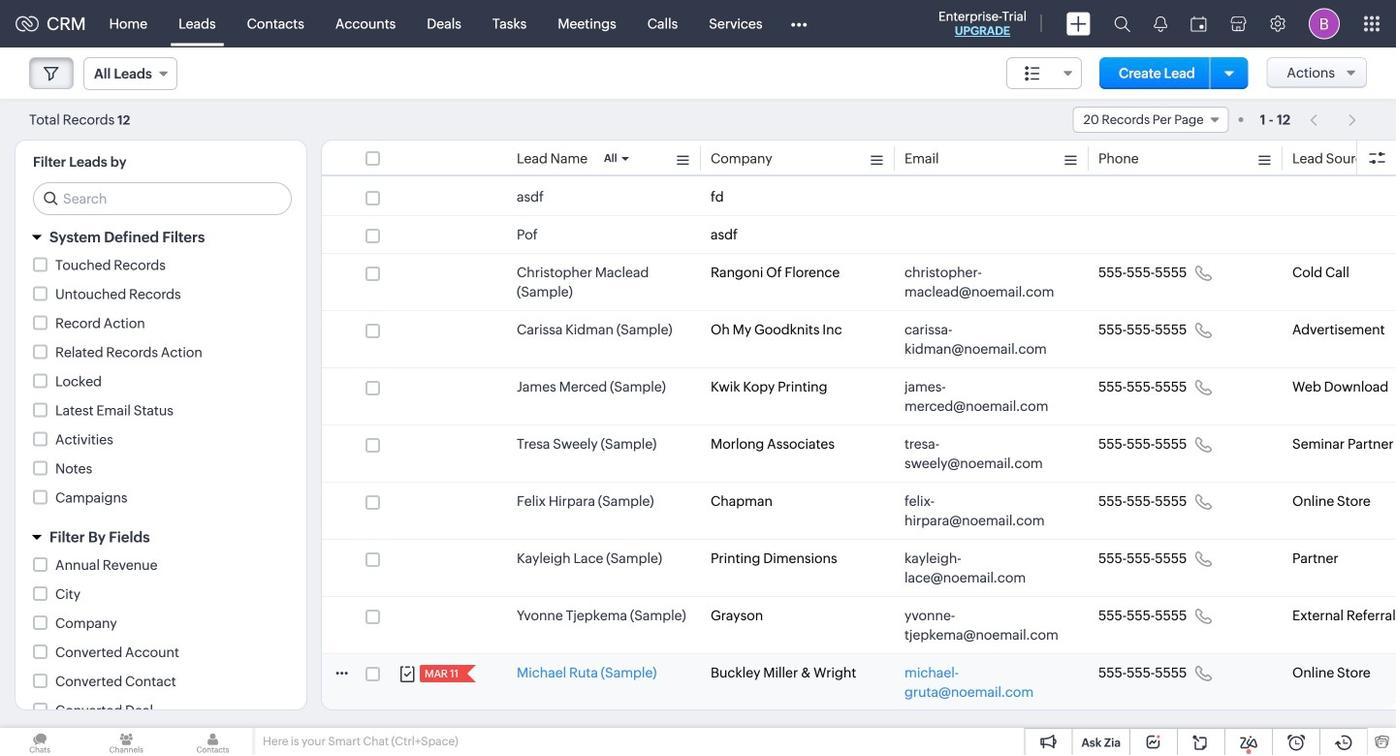 Task type: vqa. For each thing, say whether or not it's contained in the screenshot.
Admin
no



Task type: describe. For each thing, give the bounding box(es) containing it.
profile element
[[1298, 0, 1352, 47]]

search element
[[1103, 0, 1142, 48]]

contacts image
[[173, 728, 253, 755]]

create menu element
[[1055, 0, 1103, 47]]

logo image
[[16, 16, 39, 32]]

calendar image
[[1191, 16, 1207, 32]]

none field "size"
[[1007, 57, 1082, 89]]

profile image
[[1309, 8, 1340, 39]]



Task type: locate. For each thing, give the bounding box(es) containing it.
None field
[[83, 57, 177, 90], [1007, 57, 1082, 89], [1073, 107, 1229, 133], [83, 57, 177, 90], [1073, 107, 1229, 133]]

channels image
[[86, 728, 166, 755]]

Search text field
[[34, 183, 291, 214]]

size image
[[1025, 65, 1041, 82]]

search image
[[1114, 16, 1131, 32]]

Other Modules field
[[778, 8, 820, 39]]

create menu image
[[1067, 12, 1091, 35]]

navigation
[[1301, 106, 1367, 134]]

row group
[[322, 178, 1396, 755]]

signals element
[[1142, 0, 1179, 48]]

signals image
[[1154, 16, 1168, 32]]

chats image
[[0, 728, 80, 755]]



